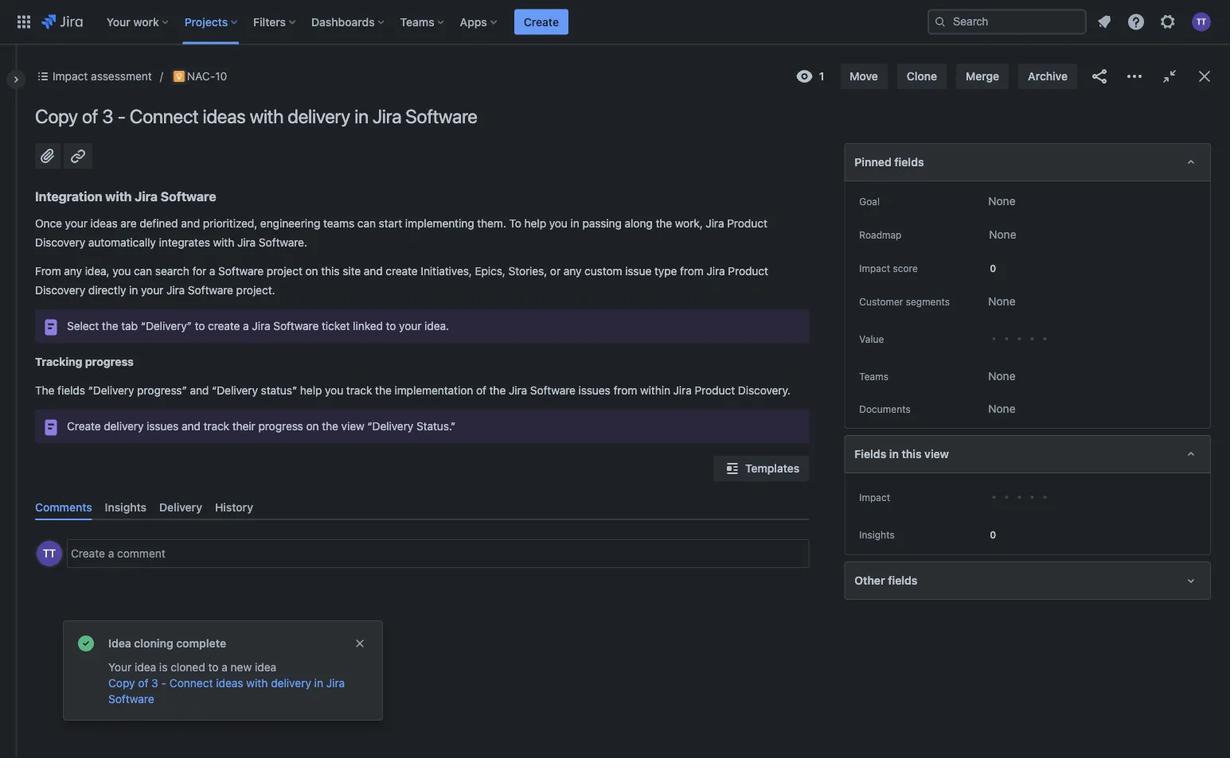 Task type: vqa. For each thing, say whether or not it's contained in the screenshot.
Features
no



Task type: describe. For each thing, give the bounding box(es) containing it.
fields in this view element
[[844, 436, 1211, 474]]

work
[[133, 15, 159, 28]]

alert containing idea cloning complete
[[64, 622, 382, 721]]

panel note image for create
[[41, 418, 61, 437]]

site
[[343, 265, 361, 278]]

from any idea, you can search for a software project on this site and create initiatives, epics, stories, or any custom issue type from jira product discovery directly in your jira software project.
[[35, 265, 771, 297]]

0 horizontal spatial issues
[[147, 420, 179, 433]]

you inside from any idea, you can search for a software project on this site and create initiatives, epics, stories, or any custom issue type from jira product discovery directly in your jira software project.
[[112, 265, 131, 278]]

fields for pinned
[[894, 156, 924, 169]]

them.
[[477, 217, 506, 230]]

pinned
[[855, 156, 892, 169]]

your work
[[106, 15, 159, 28]]

to for jira
[[195, 320, 205, 333]]

10
[[215, 70, 227, 83]]

your for your idea is cloned to a new idea copy of 3 - connect ideas with delivery in jira software
[[108, 661, 132, 674]]

fields for the
[[57, 384, 85, 397]]

clone
[[907, 70, 937, 83]]

archive button
[[1018, 64, 1077, 89]]

create for create a comment
[[71, 548, 105, 561]]

to
[[509, 217, 521, 230]]

cloned
[[171, 661, 205, 674]]

complete
[[176, 637, 226, 651]]

integration
[[35, 189, 102, 204]]

project
[[267, 265, 302, 278]]

teams inside popup button
[[859, 371, 889, 382]]

dismiss image
[[354, 638, 366, 651]]

tracking
[[35, 355, 82, 369]]

search
[[155, 265, 189, 278]]

discovery inside once your ideas are defined and prioritized, engineering teams can start implementing them. to help you in passing along the work, jira product discovery automatically integrates with jira software.
[[35, 236, 85, 249]]

and inside from any idea, you can search for a software project on this site and create initiatives, epics, stories, or any custom issue type from jira product discovery directly in your jira software project.
[[364, 265, 383, 278]]

customer segments button
[[855, 292, 955, 311]]

impact score button
[[855, 259, 923, 278]]

fields for other
[[888, 574, 918, 588]]

teams button
[[395, 9, 450, 35]]

your inside once your ideas are defined and prioritized, engineering teams can start implementing them. to help you in passing along the work, jira product discovery automatically integrates with jira software.
[[65, 217, 87, 230]]

fields
[[855, 448, 886, 461]]

with inside your idea is cloned to a new idea copy of 3 - connect ideas with delivery in jira software
[[246, 677, 268, 690]]

0 horizontal spatial 3
[[102, 105, 113, 127]]

help inside once your ideas are defined and prioritized, engineering teams can start implementing them. to help you in passing along the work, jira product discovery automatically integrates with jira software.
[[524, 217, 546, 230]]

link issue image
[[68, 147, 88, 166]]

other fields element
[[844, 562, 1211, 600]]

0 horizontal spatial of
[[82, 105, 98, 127]]

copy of 3 - connect ideas with delivery in jira software link
[[108, 677, 345, 706]]

projects
[[185, 15, 228, 28]]

filters button
[[249, 9, 302, 35]]

pinned fields
[[855, 156, 924, 169]]

other
[[855, 574, 885, 588]]

and down progress"
[[182, 420, 201, 433]]

issue
[[625, 265, 652, 278]]

in inside once your ideas are defined and prioritized, engineering teams can start implementing them. to help you in passing along the work, jira product discovery automatically integrates with jira software.
[[571, 217, 579, 230]]

search image
[[934, 16, 947, 28]]

2 0 from the top
[[990, 529, 996, 541]]

dashboards
[[311, 15, 375, 28]]

impact score
[[859, 263, 918, 274]]

2 vertical spatial impact
[[859, 492, 890, 503]]

2 horizontal spatial your
[[399, 320, 422, 333]]

your profile and settings image
[[1192, 12, 1211, 31]]

customer segments
[[859, 296, 950, 307]]

tab list containing comments
[[29, 494, 816, 521]]

appswitcher icon image
[[14, 12, 33, 31]]

archive
[[1028, 70, 1068, 83]]

comments
[[35, 501, 92, 514]]

1 vertical spatial help
[[300, 384, 322, 397]]

1 0 from the top
[[990, 263, 996, 274]]

templates button
[[713, 456, 809, 482]]

linked
[[353, 320, 383, 333]]

create a comment
[[71, 548, 165, 561]]

0 horizontal spatial insights
[[105, 501, 147, 514]]

select the tab "delivery" to create a jira software ticket linked to your idea.
[[67, 320, 449, 333]]

create for create
[[524, 15, 559, 28]]

work,
[[675, 217, 703, 230]]

collapse image
[[1160, 67, 1179, 86]]

impact for assessment
[[53, 70, 88, 83]]

2 any from the left
[[564, 265, 582, 278]]

type
[[654, 265, 677, 278]]

1 vertical spatial on
[[306, 420, 319, 433]]

value
[[859, 334, 884, 345]]

from
[[35, 265, 61, 278]]

custom
[[585, 265, 622, 278]]

0 horizontal spatial copy
[[35, 105, 78, 127]]

2 idea from the left
[[255, 661, 276, 674]]

move
[[850, 70, 878, 83]]

2 horizontal spatial "delivery
[[367, 420, 413, 433]]

help image
[[1127, 12, 1146, 31]]

is
[[159, 661, 168, 674]]

automatically
[[88, 236, 156, 249]]

integrates
[[159, 236, 210, 249]]

customer
[[859, 296, 903, 307]]

nac-10
[[187, 70, 227, 83]]

new
[[231, 661, 252, 674]]

Search field
[[928, 9, 1087, 35]]

idea,
[[85, 265, 110, 278]]

create delivery issues and track their progress on the view "delivery status."
[[67, 420, 456, 433]]

connect inside your idea is cloned to a new idea copy of 3 - connect ideas with delivery in jira software
[[169, 677, 213, 690]]

1 horizontal spatial "delivery
[[212, 384, 258, 397]]

directly
[[88, 284, 126, 297]]

0 vertical spatial track
[[346, 384, 372, 397]]

idea cloning complete
[[108, 637, 226, 651]]

prioritized,
[[203, 217, 257, 230]]

and right progress"
[[190, 384, 209, 397]]

1 idea from the left
[[135, 661, 156, 674]]

0 vertical spatial delivery
[[288, 105, 350, 127]]

viewkind image
[[33, 67, 53, 86]]

move button
[[840, 64, 888, 89]]

start
[[379, 217, 402, 230]]

apps button
[[455, 9, 503, 35]]

idea.
[[424, 320, 449, 333]]

a inside from any idea, you can search for a software project on this site and create initiatives, epics, stories, or any custom issue type from jira product discovery directly in your jira software project.
[[209, 265, 215, 278]]

pinned fields element
[[844, 143, 1211, 182]]

3 inside your idea is cloned to a new idea copy of 3 - connect ideas with delivery in jira software
[[151, 677, 158, 690]]

0 vertical spatial connect
[[130, 105, 199, 127]]

the fields "delivery progress" and "delivery status" help you track the implementation of the jira software issues from within jira product discovery.
[[35, 384, 793, 397]]

"delivery"
[[141, 320, 192, 333]]

product inside once your ideas are defined and prioritized, engineering teams can start implementing them. to help you in passing along the work, jira product discovery automatically integrates with jira software.
[[727, 217, 767, 230]]

insights inside dropdown button
[[859, 529, 895, 541]]

impact button
[[855, 488, 895, 507]]

0 horizontal spatial create
[[208, 320, 240, 333]]

are
[[120, 217, 137, 230]]

stories,
[[508, 265, 547, 278]]

software.
[[259, 236, 307, 249]]

their
[[232, 420, 255, 433]]

tracking progress
[[35, 355, 134, 369]]

a left comment
[[108, 548, 114, 561]]

and inside once your ideas are defined and prioritized, engineering teams can start implementing them. to help you in passing along the work, jira product discovery automatically integrates with jira software.
[[181, 217, 200, 230]]

impact for score
[[859, 263, 890, 274]]

0 horizontal spatial "delivery
[[88, 384, 134, 397]]

along
[[625, 217, 653, 230]]

1 button
[[790, 64, 831, 89]]

apps
[[460, 15, 487, 28]]

engineering
[[260, 217, 320, 230]]

ideas inside your idea is cloned to a new idea copy of 3 - connect ideas with delivery in jira software
[[216, 677, 243, 690]]

1 any from the left
[[64, 265, 82, 278]]

ideas inside once your ideas are defined and prioritized, engineering teams can start implementing them. to help you in passing along the work, jira product discovery automatically integrates with jira software.
[[90, 217, 118, 230]]

0 horizontal spatial -
[[117, 105, 126, 127]]

share image
[[1090, 67, 1109, 86]]

implementing
[[405, 217, 474, 230]]

2 horizontal spatial to
[[386, 320, 396, 333]]

current project sidebar image
[[0, 64, 35, 96]]

other fields
[[855, 574, 918, 588]]



Task type: locate. For each thing, give the bounding box(es) containing it.
filters
[[253, 15, 286, 28]]

issues left within
[[579, 384, 611, 397]]

progress"
[[137, 384, 187, 397]]

2 vertical spatial product
[[695, 384, 735, 397]]

1 vertical spatial your
[[141, 284, 163, 297]]

1 horizontal spatial this
[[902, 448, 922, 461]]

0 vertical spatial view
[[341, 420, 364, 433]]

1 horizontal spatial copy
[[108, 677, 135, 690]]

segments
[[906, 296, 950, 307]]

implementation
[[395, 384, 473, 397]]

jira image
[[41, 12, 83, 31], [41, 12, 83, 31]]

on right their
[[306, 420, 319, 433]]

this right 'fields'
[[902, 448, 922, 461]]

0 vertical spatial create
[[524, 15, 559, 28]]

for
[[192, 265, 206, 278]]

value button
[[855, 330, 889, 349]]

1 vertical spatial your
[[108, 661, 132, 674]]

panel note image down the
[[41, 418, 61, 437]]

0 horizontal spatial teams
[[400, 15, 434, 28]]

from left within
[[613, 384, 637, 397]]

3 down impact assessment
[[102, 105, 113, 127]]

this left site
[[321, 265, 340, 278]]

1 horizontal spatial teams
[[859, 371, 889, 382]]

1 vertical spatial discovery
[[35, 284, 85, 297]]

ideas
[[203, 105, 246, 127], [90, 217, 118, 230], [216, 677, 243, 690]]

1 horizontal spatial help
[[524, 217, 546, 230]]

create
[[386, 265, 418, 278], [208, 320, 240, 333]]

idea left 'is'
[[135, 661, 156, 674]]

help right 'status"' at the bottom of the page
[[300, 384, 322, 397]]

roadmap button
[[855, 225, 906, 244]]

with inside once your ideas are defined and prioritized, engineering teams can start implementing them. to help you in passing along the work, jira product discovery automatically integrates with jira software.
[[213, 236, 234, 249]]

impact assessment
[[53, 70, 152, 83]]

initiatives,
[[421, 265, 472, 278]]

0 horizontal spatial track
[[203, 420, 229, 433]]

or
[[550, 265, 561, 278]]

insights down impact dropdown button
[[859, 529, 895, 541]]

2 vertical spatial of
[[138, 677, 148, 690]]

progress down tab
[[85, 355, 134, 369]]

from right the type
[[680, 265, 704, 278]]

"delivery down the fields "delivery progress" and "delivery status" help you track the implementation of the jira software issues from within jira product discovery.
[[367, 420, 413, 433]]

track down linked
[[346, 384, 372, 397]]

create
[[524, 15, 559, 28], [67, 420, 101, 433], [71, 548, 105, 561]]

0 vertical spatial discovery
[[35, 236, 85, 249]]

create button
[[514, 9, 568, 35]]

tab list
[[29, 494, 816, 521]]

your inside your idea is cloned to a new idea copy of 3 - connect ideas with delivery in jira software
[[108, 661, 132, 674]]

impact left assessment
[[53, 70, 88, 83]]

1 vertical spatial copy
[[108, 677, 135, 690]]

0 horizontal spatial your
[[65, 217, 87, 230]]

2 vertical spatial create
[[71, 548, 105, 561]]

primary element
[[10, 0, 928, 44]]

0 horizontal spatial can
[[134, 265, 152, 278]]

2 vertical spatial fields
[[888, 574, 918, 588]]

1 horizontal spatial from
[[680, 265, 704, 278]]

ideas down new
[[216, 677, 243, 690]]

banner
[[0, 0, 1230, 45]]

create down project.
[[208, 320, 240, 333]]

1 horizontal spatial progress
[[258, 420, 303, 433]]

"delivery
[[88, 384, 134, 397], [212, 384, 258, 397], [367, 420, 413, 433]]

fields right other
[[888, 574, 918, 588]]

your
[[65, 217, 87, 230], [141, 284, 163, 297], [399, 320, 422, 333]]

discovery
[[35, 236, 85, 249], [35, 284, 85, 297]]

1 panel note image from the top
[[41, 318, 61, 337]]

your for your work
[[106, 15, 130, 28]]

banner containing your work
[[0, 0, 1230, 45]]

of right implementation
[[476, 384, 486, 397]]

your inside your work popup button
[[106, 15, 130, 28]]

track
[[346, 384, 372, 397], [203, 420, 229, 433]]

assessment
[[91, 70, 152, 83]]

view
[[341, 420, 364, 433], [925, 448, 949, 461]]

1 horizontal spatial insights
[[859, 529, 895, 541]]

0 vertical spatial impact
[[53, 70, 88, 83]]

you up directly
[[112, 265, 131, 278]]

success icon image
[[76, 635, 96, 654]]

the
[[35, 384, 55, 397]]

1 vertical spatial delivery
[[104, 420, 144, 433]]

add attachment image
[[38, 147, 57, 166]]

0 vertical spatial 0
[[990, 263, 996, 274]]

1 horizontal spatial -
[[161, 677, 166, 690]]

0 vertical spatial issues
[[579, 384, 611, 397]]

to for idea
[[208, 661, 219, 674]]

your idea is cloned to a new idea copy of 3 - connect ideas with delivery in jira software
[[108, 661, 345, 706]]

ticket
[[322, 320, 350, 333]]

0 vertical spatial help
[[524, 217, 546, 230]]

a down project.
[[243, 320, 249, 333]]

create inside from any idea, you can search for a software project on this site and create initiatives, epics, stories, or any custom issue type from jira product discovery directly in your jira software project.
[[386, 265, 418, 278]]

0 vertical spatial 3
[[102, 105, 113, 127]]

teams left apps
[[400, 15, 434, 28]]

0 vertical spatial of
[[82, 105, 98, 127]]

once your ideas are defined and prioritized, engineering teams can start implementing them. to help you in passing along the work, jira product discovery automatically integrates with jira software.
[[35, 217, 770, 249]]

close image
[[1195, 67, 1214, 86]]

0 horizontal spatial any
[[64, 265, 82, 278]]

1 vertical spatial fields
[[57, 384, 85, 397]]

copy inside your idea is cloned to a new idea copy of 3 - connect ideas with delivery in jira software
[[108, 677, 135, 690]]

delivery inside your idea is cloned to a new idea copy of 3 - connect ideas with delivery in jira software
[[271, 677, 311, 690]]

create inside button
[[524, 15, 559, 28]]

2 vertical spatial ideas
[[216, 677, 243, 690]]

1 horizontal spatial idea
[[255, 661, 276, 674]]

1 vertical spatial track
[[203, 420, 229, 433]]

connect down cloned
[[169, 677, 213, 690]]

your down search
[[141, 284, 163, 297]]

create for create delivery issues and track their progress on the view "delivery status."
[[67, 420, 101, 433]]

1 discovery from the top
[[35, 236, 85, 249]]

2 panel note image from the top
[[41, 418, 61, 437]]

1 vertical spatial teams
[[859, 371, 889, 382]]

of inside your idea is cloned to a new idea copy of 3 - connect ideas with delivery in jira software
[[138, 677, 148, 690]]

this inside from any idea, you can search for a software project on this site and create initiatives, epics, stories, or any custom issue type from jira product discovery directly in your jira software project.
[[321, 265, 340, 278]]

discovery inside from any idea, you can search for a software project on this site and create initiatives, epics, stories, or any custom issue type from jira product discovery directly in your jira software project.
[[35, 284, 85, 297]]

select
[[67, 320, 99, 333]]

your left idea.
[[399, 320, 422, 333]]

any
[[64, 265, 82, 278], [564, 265, 582, 278]]

ideas left are
[[90, 217, 118, 230]]

to right "delivery"
[[195, 320, 205, 333]]

1 vertical spatial from
[[613, 384, 637, 397]]

you right 'to'
[[549, 217, 568, 230]]

insights up 'create a comment'
[[105, 501, 147, 514]]

1 vertical spatial of
[[476, 384, 486, 397]]

within
[[640, 384, 670, 397]]

0 vertical spatial insights
[[105, 501, 147, 514]]

teams
[[323, 217, 354, 230]]

on right project in the left of the page
[[305, 265, 318, 278]]

status"
[[261, 384, 297, 397]]

jira inside your idea is cloned to a new idea copy of 3 - connect ideas with delivery in jira software
[[326, 677, 345, 690]]

the inside once your ideas are defined and prioritized, engineering teams can start implementing them. to help you in passing along the work, jira product discovery automatically integrates with jira software.
[[656, 217, 672, 230]]

documents button
[[855, 400, 915, 419]]

0 horizontal spatial help
[[300, 384, 322, 397]]

0 horizontal spatial you
[[112, 265, 131, 278]]

0 horizontal spatial this
[[321, 265, 340, 278]]

discovery down from
[[35, 284, 85, 297]]

can left start
[[357, 217, 376, 230]]

software
[[406, 105, 477, 127], [161, 189, 216, 204], [218, 265, 264, 278], [188, 284, 233, 297], [273, 320, 319, 333], [530, 384, 576, 397], [108, 693, 154, 706]]

view right 'fields'
[[925, 448, 949, 461]]

2 vertical spatial your
[[399, 320, 422, 333]]

comment
[[117, 548, 165, 561]]

0 vertical spatial fields
[[894, 156, 924, 169]]

your down idea
[[108, 661, 132, 674]]

0
[[990, 263, 996, 274], [990, 529, 996, 541]]

to right linked
[[386, 320, 396, 333]]

score
[[893, 263, 918, 274]]

0 vertical spatial can
[[357, 217, 376, 230]]

fields right pinned
[[894, 156, 924, 169]]

"delivery up their
[[212, 384, 258, 397]]

create down the tracking progress
[[67, 420, 101, 433]]

discovery down the once
[[35, 236, 85, 249]]

nac-
[[187, 70, 215, 83]]

dashboards button
[[307, 9, 391, 35]]

0 vertical spatial on
[[305, 265, 318, 278]]

in inside from any idea, you can search for a software project on this site and create initiatives, epics, stories, or any custom issue type from jira product discovery directly in your jira software project.
[[129, 284, 138, 297]]

1 horizontal spatial create
[[386, 265, 418, 278]]

this inside 'fields in this view' element
[[902, 448, 922, 461]]

1 vertical spatial can
[[134, 265, 152, 278]]

can inside from any idea, you can search for a software project on this site and create initiatives, epics, stories, or any custom issue type from jira product discovery directly in your jira software project.
[[134, 265, 152, 278]]

of down cloning
[[138, 677, 148, 690]]

help
[[524, 217, 546, 230], [300, 384, 322, 397]]

panel note image for select
[[41, 318, 61, 337]]

-
[[117, 105, 126, 127], [161, 677, 166, 690]]

0 vertical spatial -
[[117, 105, 126, 127]]

1 horizontal spatial 3
[[151, 677, 158, 690]]

0 horizontal spatial idea
[[135, 661, 156, 674]]

fields right the
[[57, 384, 85, 397]]

teams button
[[855, 367, 893, 386]]

create down once your ideas are defined and prioritized, engineering teams can start implementing them. to help you in passing along the work, jira product discovery automatically integrates with jira software.
[[386, 265, 418, 278]]

can inside once your ideas are defined and prioritized, engineering teams can start implementing them. to help you in passing along the work, jira product discovery automatically integrates with jira software.
[[357, 217, 376, 230]]

0 vertical spatial your
[[65, 217, 87, 230]]

a right "for"
[[209, 265, 215, 278]]

and right site
[[364, 265, 383, 278]]

your inside from any idea, you can search for a software project on this site and create initiatives, epics, stories, or any custom issue type from jira product discovery directly in your jira software project.
[[141, 284, 163, 297]]

1 horizontal spatial view
[[925, 448, 949, 461]]

1 horizontal spatial you
[[325, 384, 343, 397]]

panel note image
[[41, 318, 61, 337], [41, 418, 61, 437]]

clone button
[[897, 64, 947, 89]]

software inside your idea is cloned to a new idea copy of 3 - connect ideas with delivery in jira software
[[108, 693, 154, 706]]

help right 'to'
[[524, 217, 546, 230]]

more image
[[1125, 67, 1144, 86]]

0 vertical spatial panel note image
[[41, 318, 61, 337]]

defined
[[140, 217, 178, 230]]

you right 'status"' at the bottom of the page
[[325, 384, 343, 397]]

- down 'is'
[[161, 677, 166, 690]]

"delivery down the tracking progress
[[88, 384, 134, 397]]

impact assessment link
[[33, 67, 152, 86]]

editor templates image
[[723, 459, 742, 478]]

the
[[656, 217, 672, 230], [102, 320, 118, 333], [375, 384, 392, 397], [489, 384, 506, 397], [322, 420, 338, 433]]

ideas down 10
[[203, 105, 246, 127]]

- inside your idea is cloned to a new idea copy of 3 - connect ideas with delivery in jira software
[[161, 677, 166, 690]]

1 vertical spatial view
[[925, 448, 949, 461]]

1 vertical spatial progress
[[258, 420, 303, 433]]

copy
[[35, 105, 78, 127], [108, 677, 135, 690]]

alert
[[64, 622, 382, 721]]

impact left score
[[859, 263, 890, 274]]

0 horizontal spatial to
[[195, 320, 205, 333]]

a inside your idea is cloned to a new idea copy of 3 - connect ideas with delivery in jira software
[[222, 661, 228, 674]]

passing
[[582, 217, 622, 230]]

fields inside 'element'
[[888, 574, 918, 588]]

templates
[[745, 462, 800, 475]]

panel note image left select
[[41, 318, 61, 337]]

1 horizontal spatial to
[[208, 661, 219, 674]]

connect down nac-
[[130, 105, 199, 127]]

1 horizontal spatial any
[[564, 265, 582, 278]]

1 horizontal spatial issues
[[579, 384, 611, 397]]

goal
[[859, 196, 880, 207]]

1 vertical spatial issues
[[147, 420, 179, 433]]

impact up "insights" dropdown button
[[859, 492, 890, 503]]

integration with jira software
[[35, 189, 219, 204]]

2 discovery from the top
[[35, 284, 85, 297]]

in inside your idea is cloned to a new idea copy of 3 - connect ideas with delivery in jira software
[[314, 677, 323, 690]]

epics,
[[475, 265, 505, 278]]

on inside from any idea, you can search for a software project on this site and create initiatives, epics, stories, or any custom issue type from jira product discovery directly in your jira software project.
[[305, 265, 318, 278]]

1 vertical spatial connect
[[169, 677, 213, 690]]

create down comments
[[71, 548, 105, 561]]

track left their
[[203, 420, 229, 433]]

settings image
[[1159, 12, 1178, 31]]

to
[[195, 320, 205, 333], [386, 320, 396, 333], [208, 661, 219, 674]]

1 horizontal spatial track
[[346, 384, 372, 397]]

your left work
[[106, 15, 130, 28]]

none
[[988, 195, 1016, 208], [989, 228, 1016, 241], [988, 295, 1016, 308], [988, 370, 1016, 383], [988, 402, 1016, 416]]

can left search
[[134, 265, 152, 278]]

idea right new
[[255, 661, 276, 674]]

this
[[321, 265, 340, 278], [902, 448, 922, 461]]

once
[[35, 217, 62, 230]]

you inside once your ideas are defined and prioritized, engineering teams can start implementing them. to help you in passing along the work, jira product discovery automatically integrates with jira software.
[[549, 217, 568, 230]]

0 vertical spatial teams
[[400, 15, 434, 28]]

product inside from any idea, you can search for a software project on this site and create initiatives, epics, stories, or any custom issue type from jira product discovery directly in your jira software project.
[[728, 265, 768, 278]]

and up the integrates on the top of the page
[[181, 217, 200, 230]]

0 vertical spatial product
[[727, 217, 767, 230]]

3
[[102, 105, 113, 127], [151, 677, 158, 690]]

insights button
[[855, 526, 899, 545]]

nac-10 link
[[171, 67, 238, 86]]

your right the once
[[65, 217, 87, 230]]

0 vertical spatial from
[[680, 265, 704, 278]]

view down the fields "delivery progress" and "delivery status" help you track the implementation of the jira software issues from within jira product discovery.
[[341, 420, 364, 433]]

1 vertical spatial product
[[728, 265, 768, 278]]

0 horizontal spatial view
[[341, 420, 364, 433]]

1 vertical spatial 0
[[990, 529, 996, 541]]

0 horizontal spatial progress
[[85, 355, 134, 369]]

0 vertical spatial ideas
[[203, 105, 246, 127]]

copy of 3 - connect ideas with delivery in jira software
[[35, 105, 477, 127]]

2 vertical spatial delivery
[[271, 677, 311, 690]]

1 vertical spatial insights
[[859, 529, 895, 541]]

- down assessment
[[117, 105, 126, 127]]

teams inside dropdown button
[[400, 15, 434, 28]]

copy up add attachment icon
[[35, 105, 78, 127]]

to inside your idea is cloned to a new idea copy of 3 - connect ideas with delivery in jira software
[[208, 661, 219, 674]]

cloning
[[134, 637, 173, 651]]

0 vertical spatial copy
[[35, 105, 78, 127]]

0 vertical spatial create
[[386, 265, 418, 278]]

a left new
[[222, 661, 228, 674]]

to right cloned
[[208, 661, 219, 674]]

projects button
[[180, 9, 244, 35]]

goal button
[[855, 192, 885, 211]]

idea
[[135, 661, 156, 674], [255, 661, 276, 674]]

delivery
[[288, 105, 350, 127], [104, 420, 144, 433], [271, 677, 311, 690]]

1 vertical spatial create
[[208, 320, 240, 333]]

issues down progress"
[[147, 420, 179, 433]]

of down "impact assessment" link
[[82, 105, 98, 127]]

1 vertical spatial create
[[67, 420, 101, 433]]

teams up the documents popup button
[[859, 371, 889, 382]]

2 vertical spatial you
[[325, 384, 343, 397]]

project.
[[236, 284, 275, 297]]

any left idea,
[[64, 265, 82, 278]]

notifications image
[[1095, 12, 1114, 31]]

0 vertical spatial progress
[[85, 355, 134, 369]]

1 vertical spatial panel note image
[[41, 418, 61, 437]]

progress
[[85, 355, 134, 369], [258, 420, 303, 433]]

0 vertical spatial your
[[106, 15, 130, 28]]

history
[[215, 501, 253, 514]]

create right apps dropdown button
[[524, 15, 559, 28]]

copy down idea
[[108, 677, 135, 690]]

progress down 'status"' at the bottom of the page
[[258, 420, 303, 433]]

from inside from any idea, you can search for a software project on this site and create initiatives, epics, stories, or any custom issue type from jira product discovery directly in your jira software project.
[[680, 265, 704, 278]]

3 down cloning
[[151, 677, 158, 690]]

2 horizontal spatial you
[[549, 217, 568, 230]]

any right or
[[564, 265, 582, 278]]

merge
[[966, 70, 999, 83]]

documents
[[859, 404, 911, 415]]

0 horizontal spatial from
[[613, 384, 637, 397]]

1 vertical spatial ideas
[[90, 217, 118, 230]]



